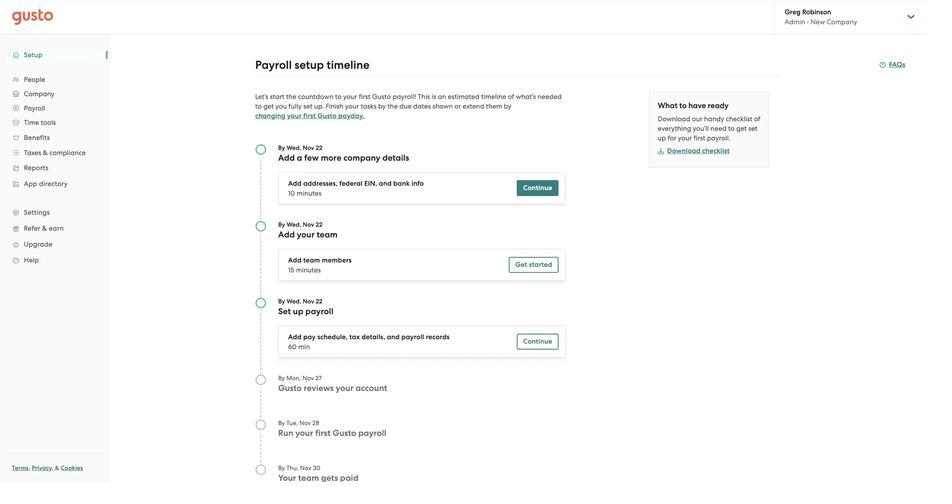 Task type: locate. For each thing, give the bounding box(es) containing it.
circle blank image left mon,
[[255, 375, 266, 386]]

1 circle blank image from the top
[[255, 375, 266, 386]]

payroll inside 'dropdown button'
[[24, 104, 45, 112]]

1 horizontal spatial the
[[388, 102, 398, 110]]

by inside "by wed, nov 22 add a few more company details"
[[278, 145, 285, 152]]

0 horizontal spatial of
[[508, 93, 514, 101]]

1 by from the top
[[278, 145, 285, 152]]

by inside "by wed, nov 22 add your team"
[[278, 221, 285, 229]]

4 by from the top
[[278, 375, 285, 382]]

refer & earn
[[24, 225, 64, 233]]

0 vertical spatial and
[[379, 180, 392, 188]]

by thu, nov 30
[[278, 465, 321, 472]]

0 horizontal spatial payroll
[[24, 104, 45, 112]]

& inside dropdown button
[[43, 149, 48, 157]]

download checklist link
[[658, 147, 730, 155]]

22 down add team members 15 minutes
[[316, 298, 323, 305]]

time tools button
[[8, 115, 100, 130]]

30
[[313, 465, 321, 472]]

1 vertical spatial timeline
[[481, 93, 506, 101]]

payroll inside the add pay schedule, tax details, and payroll records 60 min
[[402, 333, 424, 342]]

2 wed, from the top
[[287, 221, 301, 229]]

by for add your team
[[278, 221, 285, 229]]

0 horizontal spatial up
[[293, 307, 303, 317]]

wed, up "set"
[[287, 298, 301, 305]]

started
[[529, 261, 552, 269]]

company right new
[[827, 18, 857, 26]]

reviews
[[304, 384, 334, 394]]

nov for payroll
[[303, 298, 314, 305]]

continue for 1st continue button from the top of the page
[[523, 184, 552, 192]]

0 vertical spatial team
[[317, 230, 338, 240]]

the up fully
[[286, 93, 296, 101]]

payroll up start
[[255, 58, 292, 72]]

setup
[[24, 51, 43, 59]]

list
[[0, 72, 108, 268]]

checklist up the need
[[726, 115, 753, 123]]

set inside let's start the countdown to your first gusto payroll! this is an estimated                     timeline of what's needed to get you fully set up.
[[303, 102, 313, 110]]

payroll for payroll setup timeline
[[255, 58, 292, 72]]

0 vertical spatial company
[[827, 18, 857, 26]]

0 vertical spatial checklist
[[726, 115, 753, 123]]

taxes & compliance button
[[8, 146, 100, 160]]

greg
[[785, 8, 801, 16]]

0 vertical spatial &
[[43, 149, 48, 157]]

timeline right setup
[[327, 58, 370, 72]]

by wed, nov 22 set up payroll
[[278, 298, 334, 317]]

download
[[658, 115, 690, 123], [667, 147, 701, 155]]

and
[[379, 180, 392, 188], [387, 333, 400, 342]]

3 22 from the top
[[316, 298, 323, 305]]

2 horizontal spatial payroll
[[402, 333, 424, 342]]

nov inside the by tue, nov 28 run your first gusto payroll
[[300, 420, 311, 427]]

your down 28
[[295, 429, 313, 439]]

1 vertical spatial circle blank image
[[255, 420, 266, 431]]

1 vertical spatial continue
[[523, 338, 552, 346]]

payroll inside by wed, nov 22 set up payroll
[[305, 307, 334, 317]]

your up finish on the left top of page
[[343, 93, 357, 101]]

wed, up "a"
[[287, 145, 301, 152]]

1 wed, from the top
[[287, 145, 301, 152]]

your right the "reviews"
[[336, 384, 354, 394]]

nov
[[303, 145, 314, 152], [303, 221, 314, 229], [303, 298, 314, 305], [303, 375, 314, 382], [300, 420, 311, 427], [300, 465, 312, 472]]

0 vertical spatial payroll
[[255, 58, 292, 72]]

up inside download our handy checklist of everything you'll need to get set up for your first payroll.
[[658, 134, 666, 142]]

pay
[[303, 333, 316, 342]]

an
[[438, 93, 446, 101]]

the inside let's start the countdown to your first gusto payroll! this is an estimated                     timeline of what's needed to get you fully set up.
[[286, 93, 296, 101]]

refer & earn link
[[8, 221, 100, 236]]

first down you'll
[[694, 134, 706, 142]]

up left the for
[[658, 134, 666, 142]]

minutes
[[297, 190, 322, 198], [296, 266, 321, 274]]

tue,
[[287, 420, 298, 427]]

nov inside by wed, nov 22 set up payroll
[[303, 298, 314, 305]]

first up tasks
[[359, 93, 371, 101]]

circle blank image
[[255, 375, 266, 386], [255, 420, 266, 431]]

up.
[[314, 102, 324, 110]]

tasks
[[361, 102, 377, 110]]

info
[[412, 180, 424, 188]]

1 horizontal spatial by
[[504, 102, 512, 110]]

timeline inside let's start the countdown to your first gusto payroll! this is an estimated                     timeline of what's needed to get you fully set up.
[[481, 93, 506, 101]]

1 vertical spatial and
[[387, 333, 400, 342]]

by
[[378, 102, 386, 110], [504, 102, 512, 110]]

get inside download our handy checklist of everything you'll need to get set up for your first payroll.
[[737, 125, 747, 133]]

your down fully
[[287, 112, 302, 120]]

2 22 from the top
[[316, 221, 323, 229]]

1 vertical spatial of
[[754, 115, 761, 123]]

gusto inside the by tue, nov 28 run your first gusto payroll
[[333, 429, 356, 439]]

0 vertical spatial up
[[658, 134, 666, 142]]

add inside add team members 15 minutes
[[288, 256, 302, 265]]

0 horizontal spatial payroll
[[305, 307, 334, 317]]

1 vertical spatial download
[[667, 147, 701, 155]]

by
[[278, 145, 285, 152], [278, 221, 285, 229], [278, 298, 285, 305], [278, 375, 285, 382], [278, 420, 285, 427], [278, 465, 285, 472]]

0 vertical spatial download
[[658, 115, 690, 123]]

2 vertical spatial &
[[55, 465, 59, 472]]

up inside by wed, nov 22 set up payroll
[[293, 307, 303, 317]]

1 vertical spatial payroll
[[24, 104, 45, 112]]

& for compliance
[[43, 149, 48, 157]]

1 horizontal spatial company
[[827, 18, 857, 26]]

cookies
[[61, 465, 83, 472]]

to inside download our handy checklist of everything you'll need to get set up for your first payroll.
[[728, 125, 735, 133]]

this
[[418, 93, 430, 101]]

2 continue from the top
[[523, 338, 552, 346]]

the inside finish your tasks by the due dates shown or extend them by changing your first gusto payday.
[[388, 102, 398, 110]]

0 vertical spatial payroll
[[305, 307, 334, 317]]

0 vertical spatial timeline
[[327, 58, 370, 72]]

1 horizontal spatial of
[[754, 115, 761, 123]]

add for add team members
[[288, 256, 302, 265]]

compliance
[[49, 149, 86, 157]]

a
[[297, 153, 302, 163]]

wed, for up
[[287, 298, 301, 305]]

1 vertical spatial team
[[303, 256, 320, 265]]

timeline up 'them'
[[481, 93, 506, 101]]

your right the for
[[678, 134, 692, 142]]

setup
[[295, 58, 324, 72]]

payroll button
[[8, 101, 100, 115]]

0 vertical spatial wed,
[[287, 145, 301, 152]]

0 horizontal spatial the
[[286, 93, 296, 101]]

by inside by mon, nov 27 gusto reviews your account
[[278, 375, 285, 382]]

checklist down payroll.
[[702, 147, 730, 155]]

payroll inside the by tue, nov 28 run your first gusto payroll
[[358, 429, 386, 439]]

1 vertical spatial the
[[388, 102, 398, 110]]

3 wed, from the top
[[287, 298, 301, 305]]

set right the need
[[749, 125, 758, 133]]

nov for few
[[303, 145, 314, 152]]

nov inside by mon, nov 27 gusto reviews your account
[[303, 375, 314, 382]]

, left cookies button
[[52, 465, 54, 472]]

0 horizontal spatial ,
[[29, 465, 30, 472]]

0 vertical spatial of
[[508, 93, 514, 101]]

2 , from the left
[[52, 465, 54, 472]]

10
[[288, 190, 295, 198]]

need
[[711, 125, 727, 133]]

to
[[335, 93, 342, 101], [679, 101, 687, 110], [255, 102, 262, 110], [728, 125, 735, 133]]

2 vertical spatial payroll
[[358, 429, 386, 439]]

by wed, nov 22 add a few more company details
[[278, 145, 409, 163]]

payroll
[[305, 307, 334, 317], [402, 333, 424, 342], [358, 429, 386, 439]]

get right the need
[[737, 125, 747, 133]]

mon,
[[287, 375, 301, 382]]

by inside by wed, nov 22 set up payroll
[[278, 298, 285, 305]]

22 inside "by wed, nov 22 add your team"
[[316, 221, 323, 229]]

1 vertical spatial checklist
[[702, 147, 730, 155]]

of inside let's start the countdown to your first gusto payroll! this is an estimated                     timeline of what's needed to get you fully set up.
[[508, 93, 514, 101]]

22 for payroll
[[316, 298, 323, 305]]

and inside the add pay schedule, tax details, and payroll records 60 min
[[387, 333, 400, 342]]

add inside add addresses, federal ein, and bank info 10 minutes
[[288, 180, 302, 188]]

of
[[508, 93, 514, 101], [754, 115, 761, 123]]

up right "set"
[[293, 307, 303, 317]]

wed, for a
[[287, 145, 301, 152]]

team up members
[[317, 230, 338, 240]]

reports link
[[8, 161, 100, 175]]

payroll for and
[[402, 333, 424, 342]]

set up changing your first gusto payday. button
[[303, 102, 313, 110]]

3 by from the top
[[278, 298, 285, 305]]

22 inside by wed, nov 22 set up payroll
[[316, 298, 323, 305]]

0 vertical spatial 22
[[316, 145, 323, 152]]

help link
[[8, 253, 100, 268]]

28
[[313, 420, 319, 427]]

0 vertical spatial set
[[303, 102, 313, 110]]

wed, inside by wed, nov 22 set up payroll
[[287, 298, 301, 305]]

continue for 1st continue button from the bottom
[[523, 338, 552, 346]]

time
[[24, 119, 39, 127]]

few
[[304, 153, 319, 163]]

to right the need
[[728, 125, 735, 133]]

0 vertical spatial continue
[[523, 184, 552, 192]]

22
[[316, 145, 323, 152], [316, 221, 323, 229], [316, 298, 323, 305]]

payroll up time
[[24, 104, 45, 112]]

22 inside "by wed, nov 22 add a few more company details"
[[316, 145, 323, 152]]

download up everything
[[658, 115, 690, 123]]

5 by from the top
[[278, 420, 285, 427]]

1 22 from the top
[[316, 145, 323, 152]]

1 vertical spatial get
[[737, 125, 747, 133]]

what's
[[516, 93, 536, 101]]

wed, down 10
[[287, 221, 301, 229]]

2 by from the top
[[278, 221, 285, 229]]

1 vertical spatial set
[[749, 125, 758, 133]]

time tools
[[24, 119, 56, 127]]

add inside "by wed, nov 22 add your team"
[[278, 230, 295, 240]]

terms
[[12, 465, 29, 472]]

company down the people
[[24, 90, 54, 98]]

1 horizontal spatial get
[[737, 125, 747, 133]]

terms link
[[12, 465, 29, 472]]

have
[[689, 101, 706, 110]]

set
[[303, 102, 313, 110], [749, 125, 758, 133]]

minutes down addresses,
[[297, 190, 322, 198]]

by right 'them'
[[504, 102, 512, 110]]

1 horizontal spatial timeline
[[481, 93, 506, 101]]

1 vertical spatial wed,
[[287, 221, 301, 229]]

team inside "by wed, nov 22 add your team"
[[317, 230, 338, 240]]

0 horizontal spatial company
[[24, 90, 54, 98]]

1 vertical spatial company
[[24, 90, 54, 98]]

your inside let's start the countdown to your first gusto payroll! this is an estimated                     timeline of what's needed to get you fully set up.
[[343, 93, 357, 101]]

0 vertical spatial the
[[286, 93, 296, 101]]

add for add addresses, federal ein, and bank info
[[288, 180, 302, 188]]

payroll setup timeline
[[255, 58, 370, 72]]

wed, inside "by wed, nov 22 add your team"
[[287, 221, 301, 229]]

first down up.
[[303, 112, 316, 120]]

up
[[658, 134, 666, 142], [293, 307, 303, 317]]

more
[[321, 153, 342, 163]]

1 horizontal spatial payroll
[[358, 429, 386, 439]]

1 horizontal spatial set
[[749, 125, 758, 133]]

minutes right 15
[[296, 266, 321, 274]]

by for gusto reviews your account
[[278, 375, 285, 382]]

1 vertical spatial payroll
[[402, 333, 424, 342]]

nov inside "by wed, nov 22 add your team"
[[303, 221, 314, 229]]

and right ein,
[[379, 180, 392, 188]]

changing your first gusto payday. button
[[255, 112, 365, 121]]

0 horizontal spatial get
[[263, 102, 274, 110]]

faqs
[[889, 61, 906, 69]]

your up payday. on the left of the page
[[345, 102, 359, 110]]

upgrade
[[24, 241, 52, 248]]

first inside the by tue, nov 28 run your first gusto payroll
[[315, 429, 331, 439]]

continue button
[[517, 180, 559, 196], [517, 334, 559, 350]]

nov inside "by wed, nov 22 add a few more company details"
[[303, 145, 314, 152]]

list containing people
[[0, 72, 108, 268]]

company inside "greg robinson admin • new company"
[[827, 18, 857, 26]]

& right the taxes
[[43, 149, 48, 157]]

needed
[[538, 93, 562, 101]]

download down the for
[[667, 147, 701, 155]]

start
[[270, 93, 284, 101]]

& left cookies on the bottom of page
[[55, 465, 59, 472]]

0 vertical spatial circle blank image
[[255, 375, 266, 386]]

download inside download our handy checklist of everything you'll need to get set up for your first payroll.
[[658, 115, 690, 123]]

1 vertical spatial 22
[[316, 221, 323, 229]]

add inside the add pay schedule, tax details, and payroll records 60 min
[[288, 333, 302, 342]]

team left members
[[303, 256, 320, 265]]

60
[[288, 343, 297, 351]]

the left due
[[388, 102, 398, 110]]

your up add team members 15 minutes
[[297, 230, 315, 240]]

1 , from the left
[[29, 465, 30, 472]]

wed, inside "by wed, nov 22 add a few more company details"
[[287, 145, 301, 152]]

22 up few
[[316, 145, 323, 152]]

2 circle blank image from the top
[[255, 420, 266, 431]]

22 for team
[[316, 221, 323, 229]]

get up the changing
[[263, 102, 274, 110]]

what
[[658, 101, 678, 110]]

2 vertical spatial 22
[[316, 298, 323, 305]]

people
[[24, 76, 45, 84]]

and right details,
[[387, 333, 400, 342]]

by right tasks
[[378, 102, 386, 110]]

to left "have"
[[679, 101, 687, 110]]

1 horizontal spatial ,
[[52, 465, 54, 472]]

refer
[[24, 225, 40, 233]]

1 horizontal spatial up
[[658, 134, 666, 142]]

0 horizontal spatial by
[[378, 102, 386, 110]]

0 horizontal spatial set
[[303, 102, 313, 110]]

22 up members
[[316, 221, 323, 229]]

app directory
[[24, 180, 68, 188]]

download for download checklist
[[667, 147, 701, 155]]

, left privacy link
[[29, 465, 30, 472]]

circle blank image left the run
[[255, 420, 266, 431]]

gusto inside finish your tasks by the due dates shown or extend them by changing your first gusto payday.
[[318, 112, 337, 120]]

0 vertical spatial get
[[263, 102, 274, 110]]

by inside the by tue, nov 28 run your first gusto payroll
[[278, 420, 285, 427]]

help
[[24, 256, 39, 264]]

first down 28
[[315, 429, 331, 439]]

1 continue from the top
[[523, 184, 552, 192]]

0 vertical spatial minutes
[[297, 190, 322, 198]]

gusto
[[372, 93, 391, 101], [318, 112, 337, 120], [278, 384, 302, 394], [333, 429, 356, 439]]

27
[[316, 375, 322, 382]]

,
[[29, 465, 30, 472], [52, 465, 54, 472]]

& left earn
[[42, 225, 47, 233]]

1 horizontal spatial payroll
[[255, 58, 292, 72]]

1 vertical spatial minutes
[[296, 266, 321, 274]]

1 vertical spatial &
[[42, 225, 47, 233]]

people button
[[8, 72, 100, 87]]

1 vertical spatial up
[[293, 307, 303, 317]]

team
[[317, 230, 338, 240], [303, 256, 320, 265]]

you'll
[[693, 125, 709, 133]]

first inside let's start the countdown to your first gusto payroll! this is an estimated                     timeline of what's needed to get you fully set up.
[[359, 93, 371, 101]]

1 vertical spatial continue button
[[517, 334, 559, 350]]

0 vertical spatial continue button
[[517, 180, 559, 196]]

2 vertical spatial wed,
[[287, 298, 301, 305]]



Task type: vqa. For each thing, say whether or not it's contained in the screenshot.
Company
yes



Task type: describe. For each thing, give the bounding box(es) containing it.
shown
[[433, 102, 453, 110]]

taxes
[[24, 149, 41, 157]]

get started
[[516, 261, 552, 269]]

fully
[[289, 102, 302, 110]]

nov for team
[[303, 221, 314, 229]]

of inside download our handy checklist of everything you'll need to get set up for your first payroll.
[[754, 115, 761, 123]]

to up finish on the left top of page
[[335, 93, 342, 101]]

finish
[[326, 102, 344, 110]]

by for add a few more company details
[[278, 145, 285, 152]]

gusto navigation element
[[0, 34, 108, 281]]

circle blank image for run your first gusto payroll
[[255, 420, 266, 431]]

company button
[[8, 87, 100, 101]]

circle blank image
[[255, 465, 266, 476]]

your inside the by tue, nov 28 run your first gusto payroll
[[295, 429, 313, 439]]

1 by from the left
[[378, 102, 386, 110]]

get inside let's start the countdown to your first gusto payroll! this is an estimated                     timeline of what's needed to get you fully set up.
[[263, 102, 274, 110]]

terms , privacy , & cookies
[[12, 465, 83, 472]]

addresses,
[[303, 180, 338, 188]]

your inside download our handy checklist of everything you'll need to get set up for your first payroll.
[[678, 134, 692, 142]]

to down the let's
[[255, 102, 262, 110]]

benefits
[[24, 134, 50, 142]]

payroll for payroll
[[24, 104, 45, 112]]

circle blank image for gusto reviews your account
[[255, 375, 266, 386]]

by wed, nov 22 add your team
[[278, 221, 338, 240]]

handy
[[704, 115, 724, 123]]

gusto inside by mon, nov 27 gusto reviews your account
[[278, 384, 302, 394]]

download our handy checklist of everything you'll need to get set up for your first payroll.
[[658, 115, 761, 142]]

checklist inside download our handy checklist of everything you'll need to get set up for your first payroll.
[[726, 115, 753, 123]]

thu,
[[287, 465, 299, 472]]

dates
[[413, 102, 431, 110]]

for
[[668, 134, 677, 142]]

directory
[[39, 180, 68, 188]]

15
[[288, 266, 294, 274]]

estimated
[[448, 93, 480, 101]]

settings link
[[8, 205, 100, 220]]

add inside "by wed, nov 22 add a few more company details"
[[278, 153, 295, 163]]

0 horizontal spatial timeline
[[327, 58, 370, 72]]

gusto inside let's start the countdown to your first gusto payroll! this is an estimated                     timeline of what's needed to get you fully set up.
[[372, 93, 391, 101]]

get
[[516, 261, 527, 269]]

add for add pay schedule, tax details, and payroll records
[[288, 333, 302, 342]]

what to have ready
[[658, 101, 729, 110]]

everything
[[658, 125, 691, 133]]

payday.
[[338, 112, 365, 120]]

reports
[[24, 164, 48, 172]]

details
[[383, 153, 409, 163]]

robinson
[[802, 8, 831, 16]]

team inside add team members 15 minutes
[[303, 256, 320, 265]]

home image
[[12, 9, 53, 25]]

earn
[[49, 225, 64, 233]]

app
[[24, 180, 37, 188]]

minutes inside add addresses, federal ein, and bank info 10 minutes
[[297, 190, 322, 198]]

2 by from the left
[[504, 102, 512, 110]]

run
[[278, 429, 293, 439]]

by for run your first gusto payroll
[[278, 420, 285, 427]]

ready
[[708, 101, 729, 110]]

account
[[356, 384, 387, 394]]

is
[[432, 93, 436, 101]]

get started button
[[509, 257, 559, 273]]

schedule,
[[317, 333, 348, 342]]

nov for first
[[300, 420, 311, 427]]

set inside download our handy checklist of everything you'll need to get set up for your first payroll.
[[749, 125, 758, 133]]

nov for your
[[303, 375, 314, 382]]

records
[[426, 333, 450, 342]]

our
[[692, 115, 703, 123]]

wed, for your
[[287, 221, 301, 229]]

setup link
[[8, 48, 100, 62]]

min
[[298, 343, 310, 351]]

let's start the countdown to your first gusto payroll! this is an estimated                     timeline of what's needed to get you fully set up.
[[255, 93, 562, 110]]

details,
[[362, 333, 385, 342]]

bank
[[393, 180, 410, 188]]

by mon, nov 27 gusto reviews your account
[[278, 375, 387, 394]]

your inside by mon, nov 27 gusto reviews your account
[[336, 384, 354, 394]]

& for earn
[[42, 225, 47, 233]]

upgrade link
[[8, 237, 100, 252]]

faqs button
[[880, 60, 906, 70]]

add team members 15 minutes
[[288, 256, 352, 274]]

first inside download our handy checklist of everything you'll need to get set up for your first payroll.
[[694, 134, 706, 142]]

22 for few
[[316, 145, 323, 152]]

extend
[[463, 102, 484, 110]]

add addresses, federal ein, and bank info 10 minutes
[[288, 180, 424, 198]]

1 continue button from the top
[[517, 180, 559, 196]]

payroll for up
[[305, 307, 334, 317]]

first inside finish your tasks by the due dates shown or extend them by changing your first gusto payday.
[[303, 112, 316, 120]]

download for download our handy checklist of everything you'll need to get set up for your first payroll.
[[658, 115, 690, 123]]

app directory link
[[8, 177, 100, 191]]

let's
[[255, 93, 268, 101]]

settings
[[24, 209, 50, 217]]

by for set up payroll
[[278, 298, 285, 305]]

your inside "by wed, nov 22 add your team"
[[297, 230, 315, 240]]

privacy link
[[32, 465, 52, 472]]

tax
[[349, 333, 360, 342]]

payroll.
[[707, 134, 731, 142]]

2 continue button from the top
[[517, 334, 559, 350]]

ein,
[[364, 180, 377, 188]]

cookies button
[[61, 464, 83, 474]]

tools
[[41, 119, 56, 127]]

set
[[278, 307, 291, 317]]

finish your tasks by the due dates shown or extend them by changing your first gusto payday.
[[255, 102, 512, 120]]

company inside dropdown button
[[24, 90, 54, 98]]

due
[[400, 102, 412, 110]]

countdown
[[298, 93, 334, 101]]

taxes & compliance
[[24, 149, 86, 157]]

download checklist
[[667, 147, 730, 155]]

benefits link
[[8, 131, 100, 145]]

admin
[[785, 18, 805, 26]]

greg robinson admin • new company
[[785, 8, 857, 26]]

add pay schedule, tax details, and payroll records 60 min
[[288, 333, 450, 351]]

minutes inside add team members 15 minutes
[[296, 266, 321, 274]]

6 by from the top
[[278, 465, 285, 472]]

and inside add addresses, federal ein, and bank info 10 minutes
[[379, 180, 392, 188]]



